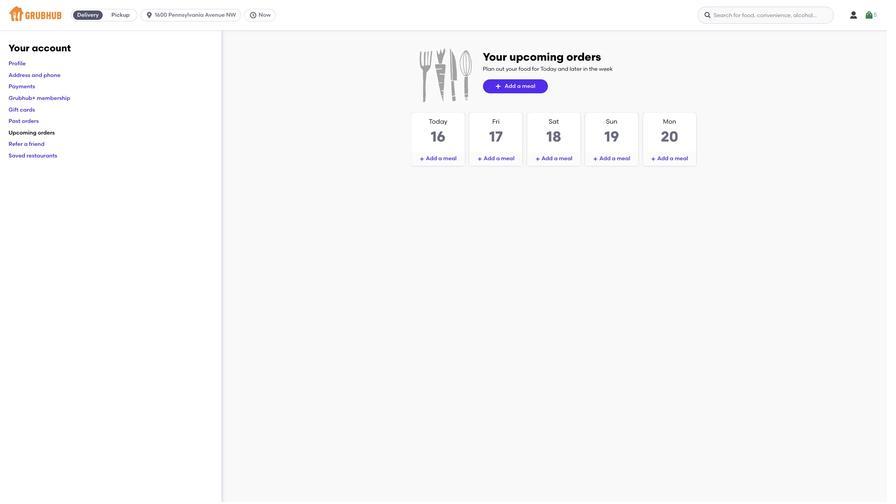 Task type: describe. For each thing, give the bounding box(es) containing it.
past
[[9, 118, 20, 125]]

mon 20
[[661, 118, 679, 145]]

saved restaurants link
[[9, 153, 57, 159]]

mon
[[664, 118, 677, 125]]

profile
[[9, 60, 26, 67]]

add a meal for 19
[[600, 155, 631, 162]]

meal for 16
[[444, 155, 457, 162]]

add for 20
[[658, 155, 669, 162]]

meal for 19
[[617, 155, 631, 162]]

18
[[547, 128, 562, 145]]

for
[[533, 66, 540, 72]]

food
[[519, 66, 531, 72]]

in
[[584, 66, 588, 72]]

delivery
[[77, 12, 99, 18]]

meal for 17
[[502, 155, 515, 162]]

a for 17
[[497, 155, 500, 162]]

pickup
[[112, 12, 130, 18]]

1600 pennsylvania avenue nw button
[[141, 9, 244, 21]]

17
[[490, 128, 503, 145]]

a for 20
[[670, 155, 674, 162]]

add for 19
[[600, 155, 611, 162]]

avenue
[[205, 12, 225, 18]]

nw
[[226, 12, 236, 18]]

meal for 18
[[559, 155, 573, 162]]

svg image inside 1600 pennsylvania avenue nw button
[[146, 11, 153, 19]]

add a meal down food
[[505, 83, 536, 89]]

the
[[590, 66, 598, 72]]

today inside 'your upcoming orders plan out your food for today and later in the week'
[[541, 66, 557, 72]]

upcoming orders
[[9, 130, 55, 136]]

add a meal button for 20
[[644, 152, 697, 166]]

a for 19
[[612, 155, 616, 162]]

address and phone
[[9, 72, 60, 79]]

a right the refer
[[24, 141, 28, 148]]

plan
[[483, 66, 495, 72]]

add down the your
[[505, 83, 516, 89]]

payments
[[9, 83, 35, 90]]

and inside 'your upcoming orders plan out your food for today and later in the week'
[[558, 66, 569, 72]]

1600 pennsylvania avenue nw
[[155, 12, 236, 18]]

payments link
[[9, 83, 35, 90]]

0 horizontal spatial today
[[429, 118, 448, 125]]

fri
[[493, 118, 500, 125]]

orders for upcoming orders
[[38, 130, 55, 136]]

add a meal button for 16
[[412, 152, 465, 166]]

now button
[[244, 9, 279, 21]]

add a meal button for 17
[[470, 152, 523, 166]]

upcoming
[[510, 50, 564, 63]]

friend
[[29, 141, 45, 148]]

gift cards
[[9, 107, 35, 113]]

refer a friend link
[[9, 141, 45, 148]]

pickup button
[[104, 9, 137, 21]]

saved restaurants
[[9, 153, 57, 159]]

gift
[[9, 107, 19, 113]]

upcoming
[[9, 130, 36, 136]]

your
[[506, 66, 518, 72]]

profile link
[[9, 60, 26, 67]]

membership
[[37, 95, 70, 102]]



Task type: locate. For each thing, give the bounding box(es) containing it.
add for 17
[[484, 155, 495, 162]]

add for 18
[[542, 155, 553, 162]]

past orders
[[9, 118, 39, 125]]

add a meal down '16'
[[426, 155, 457, 162]]

orders up in
[[567, 50, 602, 63]]

add a meal button down the your
[[483, 79, 548, 93]]

add a meal button
[[483, 79, 548, 93], [412, 152, 465, 166], [470, 152, 523, 166], [528, 152, 581, 166], [586, 152, 639, 166], [644, 152, 697, 166]]

week
[[600, 66, 613, 72]]

orders for past orders
[[22, 118, 39, 125]]

add
[[505, 83, 516, 89], [426, 155, 437, 162], [484, 155, 495, 162], [542, 155, 553, 162], [600, 155, 611, 162], [658, 155, 669, 162]]

2 vertical spatial orders
[[38, 130, 55, 136]]

sun 19
[[605, 118, 620, 145]]

a for 16
[[439, 155, 442, 162]]

your up out
[[483, 50, 507, 63]]

now
[[259, 12, 271, 18]]

svg image inside now button
[[249, 11, 257, 19]]

add a meal
[[505, 83, 536, 89], [426, 155, 457, 162], [484, 155, 515, 162], [542, 155, 573, 162], [600, 155, 631, 162], [658, 155, 689, 162]]

today right for
[[541, 66, 557, 72]]

your for account
[[9, 42, 30, 54]]

1 horizontal spatial and
[[558, 66, 569, 72]]

add a meal down 18
[[542, 155, 573, 162]]

address
[[9, 72, 30, 79]]

meal down 20
[[675, 155, 689, 162]]

today up '16'
[[429, 118, 448, 125]]

sat
[[549, 118, 559, 125]]

svg image
[[850, 11, 859, 20], [146, 11, 153, 19], [249, 11, 257, 19], [705, 11, 712, 19], [420, 157, 425, 162], [478, 157, 483, 162], [536, 157, 540, 162]]

add a meal for 18
[[542, 155, 573, 162]]

add a meal down 17
[[484, 155, 515, 162]]

address and phone link
[[9, 72, 60, 79]]

add down '16'
[[426, 155, 437, 162]]

meal down 17
[[502, 155, 515, 162]]

your upcoming orders plan out your food for today and later in the week
[[483, 50, 613, 72]]

a for 18
[[555, 155, 558, 162]]

add down 20
[[658, 155, 669, 162]]

19
[[605, 128, 620, 145]]

a down food
[[518, 83, 521, 89]]

pennsylvania
[[169, 12, 204, 18]]

today 16
[[429, 118, 448, 145]]

upcoming orders link
[[9, 130, 55, 136]]

svg image
[[865, 11, 875, 20], [496, 83, 502, 90], [594, 157, 598, 162], [652, 157, 656, 162]]

1600
[[155, 12, 167, 18]]

16
[[431, 128, 446, 145]]

and
[[558, 66, 569, 72], [32, 72, 42, 79]]

add down 19
[[600, 155, 611, 162]]

add a meal button down 18
[[528, 152, 581, 166]]

cards
[[20, 107, 35, 113]]

add a meal button down 19
[[586, 152, 639, 166]]

and left later at top
[[558, 66, 569, 72]]

0 horizontal spatial your
[[9, 42, 30, 54]]

your for upcoming
[[483, 50, 507, 63]]

past orders link
[[9, 118, 39, 125]]

add a meal button down 17
[[470, 152, 523, 166]]

out
[[496, 66, 505, 72]]

20
[[661, 128, 679, 145]]

sat 18
[[547, 118, 562, 145]]

orders up friend
[[38, 130, 55, 136]]

5 button
[[865, 8, 878, 22]]

and left phone
[[32, 72, 42, 79]]

account
[[32, 42, 71, 54]]

add a meal button down 20
[[644, 152, 697, 166]]

later
[[570, 66, 582, 72]]

saved
[[9, 153, 25, 159]]

1 horizontal spatial today
[[541, 66, 557, 72]]

a down 17
[[497, 155, 500, 162]]

fri 17
[[490, 118, 503, 145]]

orders inside 'your upcoming orders plan out your food for today and later in the week'
[[567, 50, 602, 63]]

add a meal button for 18
[[528, 152, 581, 166]]

add for 16
[[426, 155, 437, 162]]

your inside 'your upcoming orders plan out your food for today and later in the week'
[[483, 50, 507, 63]]

grubhub+
[[9, 95, 36, 102]]

meal for 20
[[675, 155, 689, 162]]

meal
[[522, 83, 536, 89], [444, 155, 457, 162], [502, 155, 515, 162], [559, 155, 573, 162], [617, 155, 631, 162], [675, 155, 689, 162]]

add down 17
[[484, 155, 495, 162]]

add a meal down 19
[[600, 155, 631, 162]]

grubhub+ membership
[[9, 95, 70, 102]]

meal down 18
[[559, 155, 573, 162]]

add a meal button for 19
[[586, 152, 639, 166]]

add a meal for 17
[[484, 155, 515, 162]]

meal down food
[[522, 83, 536, 89]]

phone
[[44, 72, 60, 79]]

a down 19
[[612, 155, 616, 162]]

Search for food, convenience, alcohol... search field
[[698, 7, 835, 24]]

meal down '16'
[[444, 155, 457, 162]]

your account
[[9, 42, 71, 54]]

gift cards link
[[9, 107, 35, 113]]

sun
[[607, 118, 618, 125]]

delivery button
[[72, 9, 104, 21]]

main navigation navigation
[[0, 0, 888, 30]]

0 vertical spatial today
[[541, 66, 557, 72]]

refer a friend
[[9, 141, 45, 148]]

add a meal down 20
[[658, 155, 689, 162]]

0 vertical spatial orders
[[567, 50, 602, 63]]

your up the profile link
[[9, 42, 30, 54]]

a down 18
[[555, 155, 558, 162]]

a down '16'
[[439, 155, 442, 162]]

svg image inside 5 button
[[865, 11, 875, 20]]

refer
[[9, 141, 23, 148]]

1 vertical spatial orders
[[22, 118, 39, 125]]

today
[[541, 66, 557, 72], [429, 118, 448, 125]]

5
[[875, 12, 878, 18]]

add a meal for 20
[[658, 155, 689, 162]]

add a meal button down '16'
[[412, 152, 465, 166]]

add a meal for 16
[[426, 155, 457, 162]]

meal down 19
[[617, 155, 631, 162]]

your
[[9, 42, 30, 54], [483, 50, 507, 63]]

orders
[[567, 50, 602, 63], [22, 118, 39, 125], [38, 130, 55, 136]]

add down 18
[[542, 155, 553, 162]]

restaurants
[[27, 153, 57, 159]]

1 vertical spatial today
[[429, 118, 448, 125]]

1 horizontal spatial your
[[483, 50, 507, 63]]

grubhub+ membership link
[[9, 95, 70, 102]]

orders up upcoming orders link
[[22, 118, 39, 125]]

a down 20
[[670, 155, 674, 162]]

0 horizontal spatial and
[[32, 72, 42, 79]]

a
[[518, 83, 521, 89], [24, 141, 28, 148], [439, 155, 442, 162], [497, 155, 500, 162], [555, 155, 558, 162], [612, 155, 616, 162], [670, 155, 674, 162]]



Task type: vqa. For each thing, say whether or not it's contained in the screenshot.
+ in the pb and j smoothie $9.80 +
no



